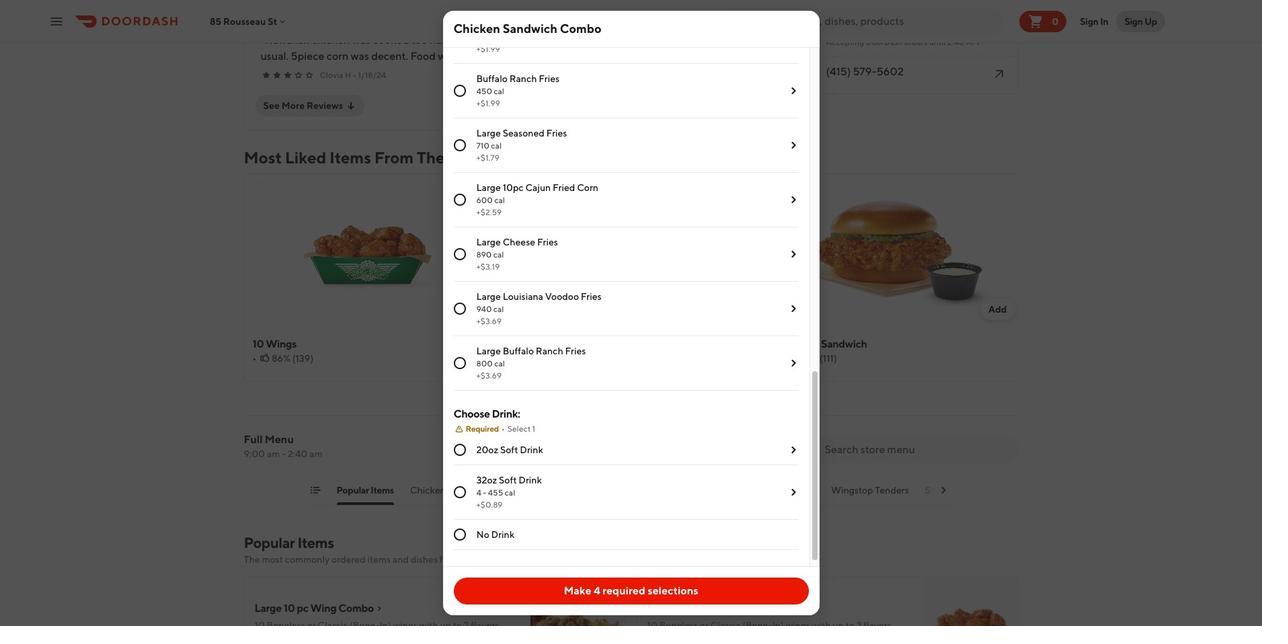 Task type: describe. For each thing, give the bounding box(es) containing it.
open
[[826, 22, 854, 35]]

+$3.19
[[477, 262, 500, 272]]

ranch inside the buffalo ranch fries 450 cal +$1.99
[[510, 73, 537, 84]]

large for large louisiana voodoo fries 940 cal +$3.69
[[477, 291, 501, 302]]

32oz
[[477, 475, 497, 486]]

cal inside large 10pc cajun fried corn 600 cal +$2.59
[[495, 195, 505, 205]]

items for popular items the most commonly ordered items and dishes from this store
[[297, 534, 334, 552]]

seasoned
[[503, 128, 545, 139]]

items inside heading
[[330, 148, 371, 167]]

large cheese fries 890 cal +$3.19
[[477, 237, 558, 272]]

the inside heading
[[417, 148, 445, 167]]

cal inside the 32oz soft drink 4 - 455 cal +$0.89
[[505, 488, 515, 498]]

tenders
[[875, 485, 909, 496]]

sandwich inside button
[[448, 485, 489, 496]]

popular for popular items the most commonly ordered items and dishes from this store
[[244, 534, 295, 552]]

85%
[[799, 353, 818, 364]]

reviews
[[307, 100, 343, 111]]

cal inside large louisiana voodoo fries 940 cal +$3.69
[[494, 304, 504, 314]]

drink for 20oz soft drink
[[520, 445, 543, 455]]

10pc
[[503, 182, 524, 193]]

clovia h • 1/18/24
[[320, 70, 386, 80]]

large seasoned fries 710 cal +$1.79
[[477, 128, 567, 163]]

890
[[477, 250, 492, 260]]

cal inside large cheese fries 890 cal +$3.19
[[494, 250, 504, 260]]

20oz
[[477, 445, 499, 455]]

79% (144)
[[536, 353, 577, 364]]

see
[[263, 100, 280, 111]]

4 inside the 32oz soft drink 4 - 455 cal +$0.89
[[477, 488, 482, 498]]

large 10 pc wing combo
[[255, 602, 374, 615]]

4 inside button
[[594, 585, 601, 597]]

fries inside large louisiana voodoo fries 940 cal +$3.69
[[581, 291, 602, 302]]

32oz soft drink 4 - 455 cal +$0.89
[[477, 475, 542, 510]]

full
[[244, 433, 263, 446]]

make
[[564, 585, 592, 597]]

voodoo inside louisiana voodoo fries 540 cal +$1.99
[[519, 19, 553, 30]]

1 horizontal spatial 10
[[284, 602, 295, 615]]

cal inside large buffalo ranch fries 800 cal +$3.69
[[495, 359, 505, 369]]

+$3.69 for large louisiana voodoo fries
[[477, 316, 502, 326]]

combo inside dialog
[[560, 22, 602, 36]]

• left 86%
[[253, 353, 257, 364]]

the for items
[[244, 554, 260, 565]]

popular items the most commonly ordered items and dishes from this store
[[244, 534, 501, 565]]

louisiana inside louisiana voodoo fries 540 cal +$1.99
[[477, 19, 517, 30]]

chicken inside dialog
[[454, 22, 501, 36]]

by
[[760, 485, 771, 496]]

Item Search search field
[[825, 443, 1008, 457]]

commonly
[[285, 554, 330, 565]]

85% (111)
[[799, 353, 837, 364]]

fried
[[553, 182, 575, 193]]

large for large seasoned fries 710 cal +$1.79
[[477, 128, 501, 139]]

940
[[477, 304, 492, 314]]

liked
[[285, 148, 326, 167]]

clovia
[[320, 70, 343, 80]]

20oz soft drink
[[477, 445, 543, 455]]

9:00
[[244, 449, 265, 459]]

buffalo inside the buffalo ranch fries 450 cal +$1.99
[[477, 73, 508, 84]]

+$1.99 for buffalo ranch fries
[[477, 98, 500, 108]]

0 button
[[1020, 10, 1067, 32]]

from
[[440, 554, 460, 565]]

most liked items from the menu
[[244, 148, 491, 167]]

buffalo inside large buffalo ranch fries 800 cal +$3.69
[[503, 346, 534, 357]]

- for soft
[[483, 488, 487, 498]]

wings by the piece
[[731, 485, 815, 496]]

and
[[393, 554, 409, 565]]

wingstop tenders button
[[831, 484, 909, 505]]

until
[[930, 37, 946, 47]]

1 vertical spatial "
[[687, 50, 691, 63]]

menu inside heading
[[448, 148, 491, 167]]

800
[[477, 359, 493, 369]]

selections
[[648, 585, 699, 597]]

choose drink:
[[454, 408, 520, 420]]

this
[[462, 554, 477, 565]]

85 rousseau st button
[[210, 16, 288, 27]]

soft for 32oz
[[499, 475, 517, 486]]

call restaurant image
[[991, 66, 1007, 82]]

(111)
[[820, 353, 837, 364]]

455
[[488, 488, 503, 498]]

579-
[[853, 65, 877, 78]]

sign in
[[1081, 16, 1109, 27]]

large louisiana voodoo fries 940 cal +$3.69
[[477, 291, 602, 326]]

sign for sign in
[[1081, 16, 1099, 27]]

1 vertical spatial chicken sandwich combo
[[516, 338, 641, 350]]

pc
[[297, 602, 309, 615]]

items
[[368, 554, 391, 565]]

0 vertical spatial 10 wings
[[253, 338, 297, 350]]

wingstop tenders
[[831, 485, 909, 496]]

sign for sign up
[[1125, 16, 1143, 27]]

make 4 required selections
[[564, 585, 699, 597]]

600
[[477, 195, 493, 205]]

ranch inside large buffalo ranch fries 800 cal +$3.69
[[536, 346, 563, 357]]

+$3.69 for large buffalo ranch fries
[[477, 371, 502, 381]]

2:40 for accepting
[[948, 37, 965, 47]]

sandwich up (111) on the right of page
[[821, 338, 868, 350]]

fries for large seasoned fries
[[547, 128, 567, 139]]

required
[[603, 585, 646, 597]]

piece
[[791, 485, 815, 496]]

5602
[[877, 65, 904, 78]]

scroll menu navigation right image
[[938, 485, 949, 496]]

85
[[210, 16, 221, 27]]

0 horizontal spatial 10
[[253, 338, 264, 350]]

710
[[477, 141, 490, 151]]

soft for 20oz
[[500, 445, 518, 455]]

(144)
[[555, 353, 577, 364]]

sign up link
[[1117, 10, 1166, 32]]

most liked items from the menu heading
[[244, 147, 491, 168]]

540
[[477, 32, 492, 42]]

1 vertical spatial combo
[[606, 338, 641, 350]]

accepting
[[826, 37, 864, 47]]

doordash
[[866, 37, 903, 47]]

• left 79% at the left of page
[[516, 353, 520, 364]]

fries for louisiana voodoo fries
[[555, 19, 576, 30]]

cal inside large seasoned fries 710 cal +$1.79
[[491, 141, 502, 151]]

large 10pc cajun fried corn 600 cal +$2.59
[[477, 182, 599, 217]]

the for by
[[773, 485, 789, 496]]

no
[[477, 529, 490, 540]]

drink:
[[492, 408, 520, 420]]

chicken up 79% at the left of page
[[516, 338, 556, 350]]

86% (139)
[[272, 353, 314, 364]]

large for large 10 pc wing combo
[[255, 602, 282, 615]]

ordered
[[332, 554, 366, 565]]

specials button
[[506, 484, 541, 505]]

2 vertical spatial drink
[[491, 529, 515, 540]]



Task type: locate. For each thing, give the bounding box(es) containing it.
combo
[[560, 22, 602, 36], [606, 338, 641, 350], [339, 602, 374, 615]]

rousseau
[[223, 16, 266, 27]]

wingstop
[[831, 485, 874, 496]]

1 vertical spatial 10 wings
[[647, 602, 692, 615]]

- inside full menu 9:00 am - 2:40 am
[[282, 449, 286, 459]]

1 horizontal spatial wings
[[661, 602, 692, 615]]

required
[[466, 424, 499, 434]]

0 vertical spatial menu
[[448, 148, 491, 167]]

more
[[282, 100, 305, 111]]

orders
[[905, 37, 928, 47]]

+$3.69 down 940
[[477, 316, 502, 326]]

1 horizontal spatial combo
[[560, 22, 602, 36]]

1 horizontal spatial 4
[[594, 585, 601, 597]]

0 horizontal spatial wings
[[266, 338, 297, 350]]

most
[[262, 554, 283, 565]]

popular items
[[337, 485, 394, 496]]

wings inside button
[[731, 485, 758, 496]]

0 horizontal spatial sign
[[1081, 16, 1099, 27]]

add for sandwich
[[989, 304, 1007, 315]]

+$1.99 inside the buffalo ranch fries 450 cal +$1.99
[[477, 98, 500, 108]]

chicken sandwich combo dialog
[[443, 0, 820, 616]]

popular up most
[[244, 534, 295, 552]]

1 vertical spatial drink
[[519, 475, 542, 486]]

large up 710
[[477, 128, 501, 139]]

1 horizontal spatial the
[[417, 148, 445, 167]]

add button for wings
[[453, 299, 488, 320]]

2 vertical spatial wings
[[661, 602, 692, 615]]

large
[[477, 128, 501, 139], [477, 182, 501, 193], [477, 237, 501, 248], [477, 291, 501, 302], [477, 346, 501, 357], [255, 602, 282, 615]]

items
[[330, 148, 371, 167], [371, 485, 394, 496], [297, 534, 334, 552]]

large buffalo ranch fries 800 cal +$3.69
[[477, 346, 586, 381]]

2 +$3.69 from the top
[[477, 371, 502, 381]]

0 vertical spatial +$3.69
[[477, 316, 502, 326]]

0 vertical spatial "
[[261, 34, 265, 46]]

most
[[244, 148, 282, 167]]

fries inside large cheese fries 890 cal +$3.19
[[537, 237, 558, 248]]

(415)
[[826, 65, 851, 78]]

no drink
[[477, 529, 515, 540]]

large inside large 10pc cajun fried corn 600 cal +$2.59
[[477, 182, 501, 193]]

4
[[477, 488, 482, 498], [594, 585, 601, 597]]

sandwich up +$0.89
[[448, 485, 489, 496]]

wing
[[310, 602, 337, 615]]

sandwich right the 540
[[503, 22, 558, 36]]

0 horizontal spatial the
[[244, 554, 260, 565]]

large up 890
[[477, 237, 501, 248]]

wings left by
[[731, 485, 758, 496]]

large inside large seasoned fries 710 cal +$1.79
[[477, 128, 501, 139]]

chicken up 450
[[454, 22, 501, 36]]

voodoo
[[519, 19, 553, 30], [545, 291, 579, 302]]

+$3.69 inside large buffalo ranch fries 800 cal +$3.69
[[477, 371, 502, 381]]

drink down 20oz soft drink
[[519, 475, 542, 486]]

group containing louisiana voodoo fries
[[454, 0, 799, 391]]

add button
[[453, 299, 488, 320], [981, 299, 1015, 320]]

buffalo left 79% at the left of page
[[503, 346, 534, 357]]

1 +$3.69 from the top
[[477, 316, 502, 326]]

fries inside large seasoned fries 710 cal +$1.79
[[547, 128, 567, 139]]

st
[[268, 16, 277, 27]]

1 vertical spatial 4
[[594, 585, 601, 597]]

large inside large buffalo ranch fries 800 cal +$3.69
[[477, 346, 501, 357]]

large up 800
[[477, 346, 501, 357]]

group
[[454, 0, 799, 391]]

1 horizontal spatial -
[[483, 488, 487, 498]]

0 horizontal spatial 4
[[477, 488, 482, 498]]

(415) 579-5602
[[826, 65, 904, 78]]

0 vertical spatial +$1.99
[[477, 44, 500, 54]]

drink down 1
[[520, 445, 543, 455]]

expand store hours image
[[991, 27, 1007, 43]]

chicken sandwich
[[780, 338, 868, 350], [410, 485, 489, 496]]

fries inside louisiana voodoo fries 540 cal +$1.99
[[555, 19, 576, 30]]

0 horizontal spatial 10 wings
[[253, 338, 297, 350]]

cal right 710
[[491, 141, 502, 151]]

cal inside the buffalo ranch fries 450 cal +$1.99
[[494, 86, 504, 96]]

0 vertical spatial items
[[330, 148, 371, 167]]

0 vertical spatial wings
[[266, 338, 297, 350]]

+$1.79
[[477, 153, 500, 163]]

chicken up 85%
[[780, 338, 819, 350]]

cal right 450
[[494, 86, 504, 96]]

popular inside popular items the most commonly ordered items and dishes from this store
[[244, 534, 295, 552]]

cal right 940
[[494, 304, 504, 314]]

1 horizontal spatial add button
[[981, 299, 1015, 320]]

soft up "455"
[[499, 475, 517, 486]]

0 vertical spatial drink
[[520, 445, 543, 455]]

the inside popular items the most commonly ordered items and dishes from this store
[[244, 554, 260, 565]]

0 vertical spatial 4
[[477, 488, 482, 498]]

large for large buffalo ranch fries 800 cal +$3.69
[[477, 346, 501, 357]]

fries for buffalo ranch fries
[[539, 73, 560, 84]]

0 horizontal spatial 2:40
[[288, 449, 308, 459]]

up
[[1145, 16, 1158, 27]]

10 wings down selections
[[647, 602, 692, 615]]

chicken inside button
[[410, 485, 446, 496]]

2 add from the left
[[989, 304, 1007, 315]]

see more reviews
[[263, 100, 343, 111]]

0 vertical spatial ranch
[[510, 73, 537, 84]]

the
[[417, 148, 445, 167], [773, 485, 789, 496], [244, 554, 260, 565]]

1 vertical spatial wings
[[731, 485, 758, 496]]

2 horizontal spatial wings
[[731, 485, 758, 496]]

voodoo inside large louisiana voodoo fries 940 cal +$3.69
[[545, 291, 579, 302]]

menu up 600
[[448, 148, 491, 167]]

+$3.69 down 800
[[477, 371, 502, 381]]

- left "455"
[[483, 488, 487, 498]]

0 horizontal spatial "
[[261, 34, 265, 46]]

0 horizontal spatial chicken sandwich
[[410, 485, 489, 496]]

items up commonly
[[297, 534, 334, 552]]

add button for sandwich
[[981, 299, 1015, 320]]

- right 9:00
[[282, 449, 286, 459]]

am
[[966, 37, 980, 47]]

make 4 required selections button
[[454, 578, 809, 605]]

cal right the 540
[[494, 32, 505, 42]]

1 vertical spatial menu
[[265, 433, 294, 446]]

drink right no
[[491, 529, 515, 540]]

0 horizontal spatial popular
[[244, 534, 295, 552]]

items for popular items
[[371, 485, 394, 496]]

2 horizontal spatial combo
[[606, 338, 641, 350]]

0 vertical spatial the
[[417, 148, 445, 167]]

0 vertical spatial 2:40
[[948, 37, 965, 47]]

+$1.99 down 450
[[477, 98, 500, 108]]

select
[[508, 424, 531, 434]]

0 vertical spatial -
[[282, 449, 286, 459]]

4 right make at the left bottom
[[594, 585, 601, 597]]

1 add button from the left
[[453, 299, 488, 320]]

• right h
[[353, 70, 357, 80]]

+$1.99 down the 540
[[477, 44, 500, 54]]

+$2.59
[[477, 207, 502, 217]]

- for menu
[[282, 449, 286, 459]]

large left pc
[[255, 602, 282, 615]]

0 vertical spatial voodoo
[[519, 19, 553, 30]]

popular up popular items the most commonly ordered items and dishes from this store
[[337, 485, 369, 496]]

1 horizontal spatial add
[[989, 304, 1007, 315]]

large 10 pc wing combo image
[[530, 577, 626, 626]]

fries inside large buffalo ranch fries 800 cal +$3.69
[[565, 346, 586, 357]]

cal right 600
[[495, 195, 505, 205]]

add
[[461, 304, 480, 315], [989, 304, 1007, 315]]

1 horizontal spatial sign
[[1125, 16, 1143, 27]]

wings down selections
[[661, 602, 692, 615]]

large inside large cheese fries 890 cal +$3.19
[[477, 237, 501, 248]]

4 down the 32oz
[[477, 488, 482, 498]]

the inside button
[[773, 485, 789, 496]]

0 horizontal spatial combo
[[339, 602, 374, 615]]

open accepting doordash orders until 2:40 am
[[826, 22, 980, 47]]

1 horizontal spatial menu
[[448, 148, 491, 167]]

-
[[282, 449, 286, 459], [483, 488, 487, 498]]

• inside choose drink: group
[[502, 424, 505, 434]]

large inside large louisiana voodoo fries 940 cal +$3.69
[[477, 291, 501, 302]]

2:40
[[948, 37, 965, 47], [288, 449, 308, 459]]

the right by
[[773, 485, 789, 496]]

cal right 800
[[495, 359, 505, 369]]

chicken sandwich combo inside dialog
[[454, 22, 602, 36]]

+$1.99 for louisiana voodoo fries
[[477, 44, 500, 54]]

0 vertical spatial combo
[[560, 22, 602, 36]]

2:40 right 9:00
[[288, 449, 308, 459]]

None radio
[[454, 248, 466, 260], [454, 303, 466, 315], [454, 486, 466, 498], [454, 248, 466, 260], [454, 303, 466, 315], [454, 486, 466, 498]]

buffalo
[[477, 73, 508, 84], [503, 346, 534, 357]]

2:40 left am
[[948, 37, 965, 47]]

cajun
[[526, 182, 551, 193]]

2 vertical spatial items
[[297, 534, 334, 552]]

cal right 890
[[494, 250, 504, 260]]

1 horizontal spatial popular
[[337, 485, 369, 496]]

2:40 inside open accepting doordash orders until 2:40 am
[[948, 37, 965, 47]]

+$3.69 inside large louisiana voodoo fries 940 cal +$3.69
[[477, 316, 502, 326]]

chicken sandwich down 20oz soft drink "option"
[[410, 485, 489, 496]]

items up popular items the most commonly ordered items and dishes from this store
[[371, 485, 394, 496]]

sign in link
[[1072, 8, 1117, 35]]

items left the 'from'
[[330, 148, 371, 167]]

drink inside the 32oz soft drink 4 - 455 cal +$0.89
[[519, 475, 542, 486]]

buffalo ranch fries 450 cal +$1.99
[[477, 73, 560, 108]]

wings by the piece button
[[731, 484, 815, 505]]

0 vertical spatial soft
[[500, 445, 518, 455]]

louisiana voodoo fries 540 cal +$1.99
[[477, 19, 576, 54]]

2 vertical spatial combo
[[339, 602, 374, 615]]

soft
[[500, 445, 518, 455], [499, 475, 517, 486]]

chicken sandwich button
[[410, 484, 489, 505]]

1 vertical spatial -
[[483, 488, 487, 498]]

1 am from the left
[[267, 449, 280, 459]]

1 vertical spatial +$3.69
[[477, 371, 502, 381]]

None radio
[[454, 30, 466, 42], [454, 85, 466, 97], [454, 139, 466, 151], [454, 194, 466, 206], [454, 357, 466, 369], [454, 30, 466, 42], [454, 85, 466, 97], [454, 139, 466, 151], [454, 194, 466, 206], [454, 357, 466, 369]]

soft inside the 32oz soft drink 4 - 455 cal +$0.89
[[499, 475, 517, 486]]

cal
[[494, 32, 505, 42], [494, 86, 504, 96], [491, 141, 502, 151], [495, 195, 505, 205], [494, 250, 504, 260], [494, 304, 504, 314], [495, 359, 505, 369], [505, 488, 515, 498]]

0 vertical spatial popular
[[337, 485, 369, 496]]

sign left up
[[1125, 16, 1143, 27]]

1 vertical spatial the
[[773, 485, 789, 496]]

the left most
[[244, 554, 260, 565]]

2 am from the left
[[310, 449, 323, 459]]

10 wings image
[[923, 577, 1019, 626]]

fries
[[555, 19, 576, 30], [539, 73, 560, 84], [547, 128, 567, 139], [537, 237, 558, 248], [581, 291, 602, 302], [565, 346, 586, 357]]

louisiana down large cheese fries 890 cal +$3.19 in the left of the page
[[503, 291, 544, 302]]

chicken sandwich up (111) on the right of page
[[780, 338, 868, 350]]

menu inside full menu 9:00 am - 2:40 am
[[265, 433, 294, 446]]

10 wings
[[253, 338, 297, 350], [647, 602, 692, 615]]

0 horizontal spatial menu
[[265, 433, 294, 446]]

1 vertical spatial 2:40
[[288, 449, 308, 459]]

1/18/24
[[358, 70, 386, 80]]

buffalo up 450
[[477, 73, 508, 84]]

cal right "455"
[[505, 488, 515, 498]]

items inside popular items the most commonly ordered items and dishes from this store
[[297, 534, 334, 552]]

open menu image
[[48, 13, 65, 29]]

soft right 20oz
[[500, 445, 518, 455]]

2:40 inside full menu 9:00 am - 2:40 am
[[288, 449, 308, 459]]

chicken sandwich combo up (144)
[[516, 338, 641, 350]]

1 vertical spatial soft
[[499, 475, 517, 486]]

0 horizontal spatial am
[[267, 449, 280, 459]]

2 horizontal spatial 10
[[647, 602, 659, 615]]

see more reviews button
[[255, 95, 365, 116]]

10
[[253, 338, 264, 350], [284, 602, 295, 615], [647, 602, 659, 615]]

chicken sandwich combo
[[454, 22, 602, 36], [516, 338, 641, 350]]

2 sign from the left
[[1125, 16, 1143, 27]]

large for large cheese fries 890 cal +$3.19
[[477, 237, 501, 248]]

voodoo down large cheese fries 890 cal +$3.19 in the left of the page
[[545, 291, 579, 302]]

chicken left the 32oz
[[410, 485, 446, 496]]

2 add button from the left
[[981, 299, 1015, 320]]

ranch down large louisiana voodoo fries 940 cal +$3.69
[[536, 346, 563, 357]]

1 vertical spatial popular
[[244, 534, 295, 552]]

1 horizontal spatial 10 wings
[[647, 602, 692, 615]]

• select 1
[[502, 424, 536, 434]]

1 sign from the left
[[1081, 16, 1099, 27]]

450
[[477, 86, 492, 96]]

1 vertical spatial +$1.99
[[477, 98, 500, 108]]

- inside the 32oz soft drink 4 - 455 cal +$0.89
[[483, 488, 487, 498]]

menu right full
[[265, 433, 294, 446]]

20oz Soft Drink radio
[[454, 444, 466, 456]]

corn
[[577, 182, 599, 193]]

specials
[[506, 485, 541, 496]]

fries for large cheese fries
[[537, 237, 558, 248]]

1 vertical spatial ranch
[[536, 346, 563, 357]]

0 vertical spatial louisiana
[[477, 19, 517, 30]]

sandwich up (144)
[[558, 338, 604, 350]]

2:40 for menu
[[288, 449, 308, 459]]

in
[[1101, 16, 1109, 27]]

cal inside louisiana voodoo fries 540 cal +$1.99
[[494, 32, 505, 42]]

drink for 32oz soft drink 4 - 455 cal +$0.89
[[519, 475, 542, 486]]

0 horizontal spatial add
[[461, 304, 480, 315]]

"
[[261, 34, 265, 46], [687, 50, 691, 63]]

popular for popular items
[[337, 485, 369, 496]]

•
[[353, 70, 357, 80], [253, 353, 257, 364], [516, 353, 520, 364], [502, 424, 505, 434]]

No Drink radio
[[454, 529, 466, 541]]

sides button
[[926, 484, 949, 505]]

" "
[[261, 34, 691, 63]]

0 horizontal spatial add button
[[453, 299, 488, 320]]

sides
[[926, 485, 949, 496]]

1 horizontal spatial "
[[687, 50, 691, 63]]

1 vertical spatial chicken sandwich
[[410, 485, 489, 496]]

sign left the in
[[1081, 16, 1099, 27]]

0 vertical spatial chicken sandwich combo
[[454, 22, 602, 36]]

1 vertical spatial louisiana
[[503, 291, 544, 302]]

am
[[267, 449, 280, 459], [310, 449, 323, 459]]

voodoo up " " on the top of the page
[[519, 19, 553, 30]]

fries inside the buffalo ranch fries 450 cal +$1.99
[[539, 73, 560, 84]]

10 wings up 86%
[[253, 338, 297, 350]]

louisiana up the 540
[[477, 19, 517, 30]]

0 vertical spatial chicken sandwich
[[780, 338, 868, 350]]

dishes
[[411, 554, 438, 565]]

large up 940
[[477, 291, 501, 302]]

1 vertical spatial buffalo
[[503, 346, 534, 357]]

chicken sandwich combo up the buffalo ranch fries 450 cal +$1.99
[[454, 22, 602, 36]]

add for wings
[[461, 304, 480, 315]]

wings up 86%
[[266, 338, 297, 350]]

choose drink: group
[[454, 407, 799, 550]]

2 +$1.99 from the top
[[477, 98, 500, 108]]

ranch down louisiana voodoo fries 540 cal +$1.99
[[510, 73, 537, 84]]

sandwich
[[503, 22, 558, 36], [558, 338, 604, 350], [821, 338, 868, 350], [448, 485, 489, 496]]

sandwich inside dialog
[[503, 22, 558, 36]]

the right the 'from'
[[417, 148, 445, 167]]

0 vertical spatial buffalo
[[477, 73, 508, 84]]

large up 600
[[477, 182, 501, 193]]

1 horizontal spatial chicken sandwich
[[780, 338, 868, 350]]

louisiana inside large louisiana voodoo fries 940 cal +$3.69
[[503, 291, 544, 302]]

large for large 10pc cajun fried corn 600 cal +$2.59
[[477, 182, 501, 193]]

1 +$1.99 from the top
[[477, 44, 500, 54]]

1 horizontal spatial am
[[310, 449, 323, 459]]

1 horizontal spatial 2:40
[[948, 37, 965, 47]]

• down the drink:
[[502, 424, 505, 434]]

1 vertical spatial items
[[371, 485, 394, 496]]

1 vertical spatial voodoo
[[545, 291, 579, 302]]

h
[[345, 70, 351, 80]]

(139)
[[292, 353, 314, 364]]

+$0.89
[[477, 500, 503, 510]]

0 horizontal spatial -
[[282, 449, 286, 459]]

+$1.99 inside louisiana voodoo fries 540 cal +$1.99
[[477, 44, 500, 54]]

2 vertical spatial the
[[244, 554, 260, 565]]

menu
[[448, 148, 491, 167], [265, 433, 294, 446]]

1 add from the left
[[461, 304, 480, 315]]

2 horizontal spatial the
[[773, 485, 789, 496]]



Task type: vqa. For each thing, say whether or not it's contained in the screenshot.
Meal
no



